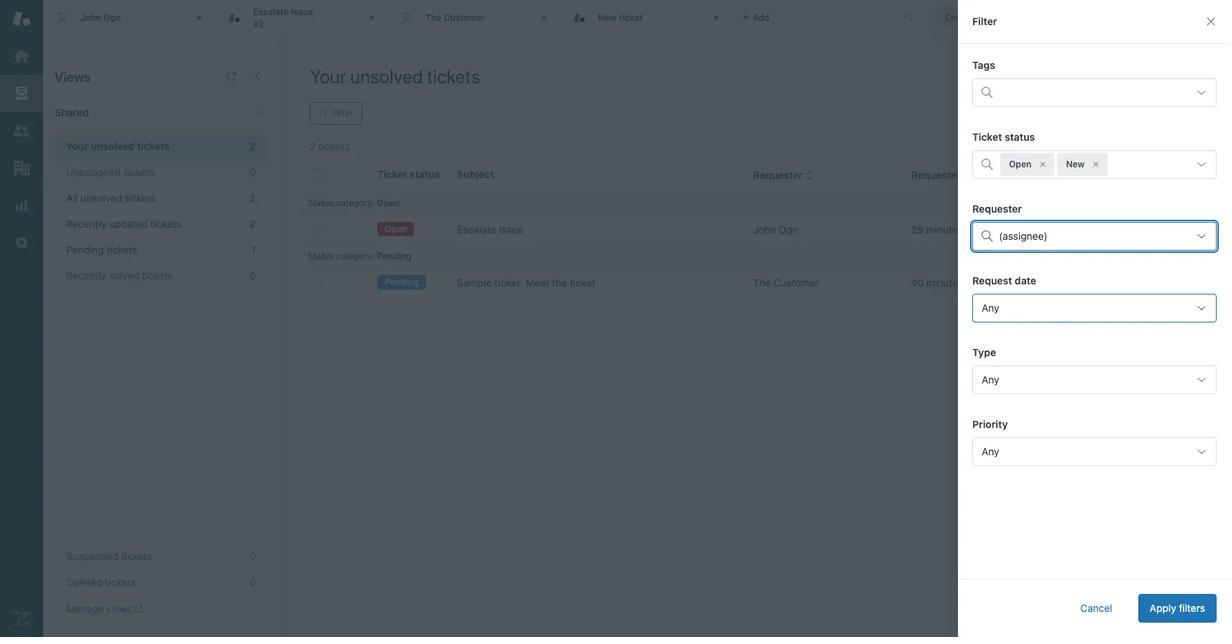Task type: vqa. For each thing, say whether or not it's contained in the screenshot.
+ New Ticket
no



Task type: describe. For each thing, give the bounding box(es) containing it.
28 minutes ago
[[912, 224, 983, 236]]

requester inside filter dialog
[[973, 203, 1023, 215]]

row containing sample ticket: meet the ticket
[[299, 269, 1221, 298]]

solved
[[109, 270, 139, 282]]

admin image
[[12, 234, 31, 252]]

close image for john ogn
[[192, 11, 206, 25]]

1 horizontal spatial the customer
[[754, 277, 819, 289]]

filter button
[[310, 102, 362, 125]]

conversations
[[945, 12, 1003, 23]]

views
[[106, 603, 132, 616]]

pending for pending
[[385, 277, 419, 288]]

customers image
[[12, 122, 31, 140]]

subject
[[457, 168, 494, 180]]

cancel button
[[1069, 595, 1124, 623]]

tickets right solved
[[142, 270, 173, 282]]

incident
[[1001, 277, 1038, 289]]

unassigned tickets
[[66, 166, 154, 178]]

1
[[251, 244, 256, 256]]

recently for recently solved tickets
[[66, 270, 106, 282]]

hide panel views image
[[252, 70, 263, 82]]

1 vertical spatial unsolved
[[91, 140, 135, 152]]

shared
[[55, 106, 89, 119]]

1 horizontal spatial john ogn
[[754, 224, 798, 236]]

filter inside button
[[333, 108, 353, 119]]

escalate issue #2
[[253, 7, 314, 29]]

filter dialog
[[958, 0, 1232, 638]]

remove image for open
[[1039, 160, 1048, 169]]

pending down the status category: open
[[377, 251, 412, 262]]

the customer tab
[[388, 0, 561, 36]]

requester element
[[973, 222, 1217, 251]]

requester button
[[754, 169, 815, 182]]

2 for recently updated tickets
[[250, 218, 256, 230]]

customer inside row
[[774, 277, 819, 289]]

1 vertical spatial your
[[66, 140, 88, 152]]

deleted
[[66, 577, 102, 589]]

remove image for new
[[1092, 160, 1101, 169]]

views image
[[12, 84, 31, 103]]

shared button
[[43, 91, 240, 134]]

#2
[[253, 18, 264, 29]]

status category: open
[[308, 198, 400, 209]]

close image for the customer
[[537, 11, 552, 25]]

unassigned
[[66, 166, 121, 178]]

cancel
[[1081, 603, 1113, 615]]

status category: pending
[[308, 251, 412, 262]]

manage views link
[[66, 603, 143, 616]]

shared heading
[[43, 91, 280, 134]]

john inside tab
[[81, 12, 101, 23]]

reporting image
[[12, 196, 31, 215]]

priority button
[[1107, 169, 1154, 182]]

apply filters
[[1150, 603, 1206, 615]]

any field for type
[[973, 366, 1217, 395]]

0 vertical spatial your
[[310, 65, 346, 87]]

all
[[66, 192, 78, 204]]

0 for recently solved tickets
[[250, 270, 256, 282]]

status
[[1005, 131, 1036, 143]]

tickets right the updated
[[150, 218, 181, 230]]

new ticket tab
[[561, 0, 733, 36]]

recently updated tickets
[[66, 218, 181, 230]]

ticket status element
[[973, 150, 1217, 179]]

tickets down recently updated tickets
[[107, 244, 137, 256]]

sample ticket: meet the ticket
[[457, 277, 596, 289]]

main element
[[0, 0, 43, 638]]

tags
[[973, 59, 996, 71]]

all unsolved tickets
[[66, 192, 156, 204]]

type inside button
[[1001, 169, 1025, 181]]

ogn inside john ogn tab
[[104, 12, 121, 23]]

ticket:
[[495, 277, 523, 289]]

the customer inside tab
[[426, 12, 485, 23]]

organizations image
[[12, 159, 31, 178]]

manage views
[[66, 603, 132, 616]]

manage
[[66, 603, 103, 616]]

tickets up 'all unsolved tickets'
[[124, 166, 154, 178]]

recently for recently updated tickets
[[66, 218, 106, 230]]

priority inside button
[[1107, 169, 1143, 181]]

ago for 28 minutes ago
[[966, 224, 983, 236]]

0 for deleted tickets
[[250, 577, 256, 589]]

request date
[[973, 275, 1037, 287]]

1 vertical spatial open
[[377, 198, 400, 209]]

1 horizontal spatial the
[[754, 277, 771, 289]]

escalate issue
[[457, 224, 523, 236]]

filter inside dialog
[[973, 15, 998, 27]]

meet
[[526, 277, 550, 289]]

tabs tab list
[[43, 0, 889, 36]]

tickets down "tabs" tab list
[[427, 65, 480, 87]]

0 for unassigned tickets
[[250, 166, 256, 178]]

28
[[912, 224, 924, 236]]

sample ticket: meet the ticket link
[[457, 276, 596, 290]]

type button
[[1001, 169, 1036, 182]]

status for status category: pending
[[308, 251, 334, 262]]

pending for pending tickets
[[66, 244, 104, 256]]

type inside filter dialog
[[973, 347, 997, 359]]

sample
[[457, 277, 492, 289]]

any for type
[[982, 374, 1000, 386]]

play button
[[1142, 65, 1203, 93]]

(assignee)
[[999, 230, 1048, 242]]



Task type: locate. For each thing, give the bounding box(es) containing it.
1 close image from the left
[[192, 11, 206, 25]]

new
[[598, 12, 617, 23], [1067, 159, 1085, 170]]

pending down status category: pending
[[385, 277, 419, 288]]

close image inside the customer tab
[[537, 11, 552, 25]]

tickets up deleted tickets on the left bottom of page
[[121, 551, 152, 563]]

40
[[912, 277, 924, 289]]

1 vertical spatial requester
[[973, 203, 1023, 215]]

ticket status
[[973, 131, 1036, 143]]

1 vertical spatial filter
[[333, 108, 353, 119]]

1 row from the top
[[299, 215, 1221, 245]]

1 horizontal spatial customer
[[774, 277, 819, 289]]

the customer
[[426, 12, 485, 23], [754, 277, 819, 289]]

ticket
[[973, 131, 1003, 143]]

0 vertical spatial your unsolved tickets
[[310, 65, 480, 87]]

0 vertical spatial issue
[[291, 7, 314, 17]]

2 for your unsolved tickets
[[250, 140, 256, 152]]

customer
[[444, 12, 485, 23], [774, 277, 819, 289]]

pending
[[66, 244, 104, 256], [377, 251, 412, 262], [385, 277, 419, 288]]

row
[[299, 215, 1221, 245], [299, 269, 1221, 298]]

1 horizontal spatial your
[[310, 65, 346, 87]]

tickets down shared 'heading'
[[137, 140, 170, 152]]

apply
[[1150, 603, 1177, 615]]

1 horizontal spatial requester
[[973, 203, 1023, 215]]

1 vertical spatial row
[[299, 269, 1221, 298]]

issue inside escalate issue link
[[499, 224, 523, 236]]

open
[[1010, 159, 1032, 170], [377, 198, 400, 209], [385, 224, 407, 235]]

0 vertical spatial priority
[[1107, 169, 1143, 181]]

1 vertical spatial 2
[[250, 192, 256, 204]]

2 vertical spatial open
[[385, 224, 407, 235]]

priority inside filter dialog
[[973, 418, 1008, 431]]

0 vertical spatial type
[[1001, 169, 1025, 181]]

urgent
[[1107, 224, 1139, 236]]

deleted tickets
[[66, 577, 136, 589]]

close image for new ticket
[[710, 11, 724, 25]]

1 vertical spatial type
[[973, 347, 997, 359]]

ticket
[[619, 12, 643, 23], [570, 277, 596, 289]]

your unsolved tickets up unassigned tickets
[[66, 140, 170, 152]]

1 vertical spatial issue
[[499, 224, 523, 236]]

0 vertical spatial the
[[426, 12, 442, 23]]

ticket inside tab
[[619, 12, 643, 23]]

0 horizontal spatial john ogn
[[81, 12, 121, 23]]

2 recently from the top
[[66, 270, 106, 282]]

unsolved up unassigned tickets
[[91, 140, 135, 152]]

tickets
[[427, 65, 480, 87], [137, 140, 170, 152], [124, 166, 154, 178], [125, 192, 156, 204], [150, 218, 181, 230], [107, 244, 137, 256], [142, 270, 173, 282], [121, 551, 152, 563], [105, 577, 136, 589]]

views
[[55, 70, 91, 85]]

escalate inside row
[[457, 224, 496, 236]]

tab containing escalate issue
[[216, 0, 388, 36]]

1 vertical spatial minutes
[[927, 277, 964, 289]]

issue for escalate issue
[[499, 224, 523, 236]]

0 vertical spatial open
[[1010, 159, 1032, 170]]

pending inside row
[[385, 277, 419, 288]]

escalate for escalate issue #2
[[253, 7, 289, 17]]

john down requester button
[[754, 224, 776, 236]]

close image inside new ticket tab
[[710, 11, 724, 25]]

refresh views pane image
[[226, 70, 237, 82]]

the
[[552, 277, 567, 289]]

status for status category: open
[[308, 198, 334, 209]]

4 0 from the top
[[250, 577, 256, 589]]

john inside row
[[754, 224, 776, 236]]

0 horizontal spatial type
[[973, 347, 997, 359]]

ago left problem
[[966, 224, 983, 236]]

1 vertical spatial category:
[[336, 251, 375, 262]]

close drawer image
[[1206, 16, 1217, 27]]

customer inside tab
[[444, 12, 485, 23]]

2 remove image from the left
[[1092, 160, 1101, 169]]

0 horizontal spatial customer
[[444, 12, 485, 23]]

category: up status category: pending
[[336, 198, 375, 209]]

john
[[81, 12, 101, 23], [754, 224, 776, 236]]

0 horizontal spatial your
[[66, 140, 88, 152]]

1 vertical spatial ago
[[966, 277, 984, 289]]

0 vertical spatial category:
[[336, 198, 375, 209]]

1 horizontal spatial new
[[1067, 159, 1085, 170]]

apply filters button
[[1139, 595, 1217, 623]]

category: down the status category: open
[[336, 251, 375, 262]]

Any field
[[973, 294, 1217, 323], [973, 366, 1217, 395], [973, 438, 1217, 467]]

new for new ticket
[[598, 12, 617, 23]]

remove image inside "open" option
[[1039, 160, 1048, 169]]

minutes right '40'
[[927, 277, 964, 289]]

1 horizontal spatial filter
[[973, 15, 998, 27]]

2 close image from the left
[[365, 11, 379, 25]]

status down the status category: open
[[308, 251, 334, 262]]

escalate up #2
[[253, 7, 289, 17]]

0 vertical spatial john
[[81, 12, 101, 23]]

2 vertical spatial any
[[982, 446, 1000, 458]]

0 horizontal spatial ogn
[[104, 12, 121, 23]]

0 horizontal spatial remove image
[[1039, 160, 1048, 169]]

close image
[[192, 11, 206, 25], [365, 11, 379, 25], [537, 11, 552, 25], [710, 11, 724, 25]]

0 vertical spatial minutes
[[927, 224, 963, 236]]

john ogn up views
[[81, 12, 121, 23]]

issue inside escalate issue #2
[[291, 7, 314, 17]]

2 any field from the top
[[973, 366, 1217, 395]]

1 vertical spatial john
[[754, 224, 776, 236]]

0 horizontal spatial your unsolved tickets
[[66, 140, 170, 152]]

new inside new ticket tab
[[598, 12, 617, 23]]

2 category: from the top
[[336, 251, 375, 262]]

1 recently from the top
[[66, 218, 106, 230]]

2 vertical spatial unsolved
[[80, 192, 122, 204]]

1 vertical spatial your unsolved tickets
[[66, 140, 170, 152]]

0
[[250, 166, 256, 178], [250, 270, 256, 282], [250, 551, 256, 563], [250, 577, 256, 589]]

remove image inside new option
[[1092, 160, 1101, 169]]

requester
[[754, 169, 803, 181], [973, 203, 1023, 215]]

minutes for 40
[[927, 277, 964, 289]]

3 close image from the left
[[537, 11, 552, 25]]

requester inside button
[[754, 169, 803, 181]]

1 vertical spatial any field
[[973, 366, 1217, 395]]

zendesk support image
[[12, 9, 31, 28]]

minutes for 28
[[927, 224, 963, 236]]

your unsolved tickets
[[310, 65, 480, 87], [66, 140, 170, 152]]

0 vertical spatial customer
[[444, 12, 485, 23]]

0 horizontal spatial issue
[[291, 7, 314, 17]]

2
[[250, 140, 256, 152], [250, 192, 256, 204], [250, 218, 256, 230]]

status
[[308, 198, 334, 209], [308, 251, 334, 262]]

1 2 from the top
[[250, 140, 256, 152]]

unsolved down the unassigned
[[80, 192, 122, 204]]

0 horizontal spatial the customer
[[426, 12, 485, 23]]

0 vertical spatial new
[[598, 12, 617, 23]]

new option
[[1058, 153, 1108, 176]]

issue for escalate issue #2
[[291, 7, 314, 17]]

1 horizontal spatial remove image
[[1092, 160, 1101, 169]]

recently down pending tickets
[[66, 270, 106, 282]]

john ogn
[[81, 12, 121, 23], [754, 224, 798, 236]]

requested button
[[912, 169, 975, 182]]

unsolved up filter button
[[350, 65, 423, 87]]

open inside row
[[385, 224, 407, 235]]

escalate inside escalate issue #2
[[253, 7, 289, 17]]

1 vertical spatial escalate
[[457, 224, 496, 236]]

any for request date
[[982, 302, 1000, 314]]

any for priority
[[982, 446, 1000, 458]]

0 vertical spatial unsolved
[[350, 65, 423, 87]]

0 vertical spatial status
[[308, 198, 334, 209]]

1 horizontal spatial ogn
[[779, 224, 798, 236]]

the
[[426, 12, 442, 23], [754, 277, 771, 289]]

40 minutes ago
[[912, 277, 984, 289]]

0 vertical spatial requester
[[754, 169, 803, 181]]

0 for suspended tickets
[[250, 551, 256, 563]]

escalate for escalate issue
[[457, 224, 496, 236]]

1 vertical spatial the customer
[[754, 277, 819, 289]]

2 vertical spatial any field
[[973, 438, 1217, 467]]

new inside new option
[[1067, 159, 1085, 170]]

priority
[[1107, 169, 1143, 181], [973, 418, 1008, 431]]

new ticket
[[598, 12, 643, 23]]

0 horizontal spatial the
[[426, 12, 442, 23]]

0 vertical spatial escalate
[[253, 7, 289, 17]]

open inside option
[[1010, 159, 1032, 170]]

0 vertical spatial recently
[[66, 218, 106, 230]]

category: for pending
[[336, 251, 375, 262]]

filters
[[1180, 603, 1206, 615]]

status up status category: pending
[[308, 198, 334, 209]]

filter
[[973, 15, 998, 27], [333, 108, 353, 119]]

0 horizontal spatial priority
[[973, 418, 1008, 431]]

1 0 from the top
[[250, 166, 256, 178]]

problem
[[1001, 224, 1040, 236]]

0 vertical spatial any field
[[973, 294, 1217, 323]]

escalate up sample
[[457, 224, 496, 236]]

get started image
[[12, 47, 31, 65]]

1 horizontal spatial type
[[1001, 169, 1025, 181]]

1 category: from the top
[[336, 198, 375, 209]]

0 horizontal spatial escalate
[[253, 7, 289, 17]]

escalate issue link
[[457, 223, 523, 237]]

play
[[1171, 73, 1191, 85]]

1 vertical spatial the
[[754, 277, 771, 289]]

3 any from the top
[[982, 446, 1000, 458]]

1 horizontal spatial john
[[754, 224, 776, 236]]

0 vertical spatial ogn
[[104, 12, 121, 23]]

requested
[[912, 169, 963, 181]]

escalate
[[253, 7, 289, 17], [457, 224, 496, 236]]

ago left incident
[[966, 277, 984, 289]]

your up the unassigned
[[66, 140, 88, 152]]

4 close image from the left
[[710, 11, 724, 25]]

ago for 40 minutes ago
[[966, 277, 984, 289]]

2 row from the top
[[299, 269, 1221, 298]]

tickets up the updated
[[125, 192, 156, 204]]

1 vertical spatial customer
[[774, 277, 819, 289]]

2 vertical spatial 2
[[250, 218, 256, 230]]

type
[[1001, 169, 1025, 181], [973, 347, 997, 359]]

2 status from the top
[[308, 251, 334, 262]]

updated
[[109, 218, 148, 230]]

0 horizontal spatial requester
[[754, 169, 803, 181]]

1 vertical spatial recently
[[66, 270, 106, 282]]

2 2 from the top
[[250, 192, 256, 204]]

recently down all
[[66, 218, 106, 230]]

0 horizontal spatial john
[[81, 12, 101, 23]]

the inside tab
[[426, 12, 442, 23]]

ogn inside row
[[779, 224, 798, 236]]

1 any from the top
[[982, 302, 1000, 314]]

your up filter button
[[310, 65, 346, 87]]

issue
[[291, 7, 314, 17], [499, 224, 523, 236]]

1 vertical spatial john ogn
[[754, 224, 798, 236]]

conversations button
[[930, 6, 1036, 29]]

your
[[310, 65, 346, 87], [66, 140, 88, 152]]

new for new
[[1067, 159, 1085, 170]]

remove image right "open" option
[[1092, 160, 1101, 169]]

1 horizontal spatial priority
[[1107, 169, 1143, 181]]

1 remove image from the left
[[1039, 160, 1048, 169]]

1 vertical spatial any
[[982, 374, 1000, 386]]

0 horizontal spatial filter
[[333, 108, 353, 119]]

recently
[[66, 218, 106, 230], [66, 270, 106, 282]]

zendesk image
[[12, 610, 31, 628]]

3 2 from the top
[[250, 218, 256, 230]]

any
[[982, 302, 1000, 314], [982, 374, 1000, 386], [982, 446, 1000, 458]]

request
[[973, 275, 1013, 287]]

1 any field from the top
[[973, 294, 1217, 323]]

john ogn inside tab
[[81, 12, 121, 23]]

minutes
[[927, 224, 963, 236], [927, 277, 964, 289]]

3 0 from the top
[[250, 551, 256, 563]]

0 vertical spatial ticket
[[619, 12, 643, 23]]

category:
[[336, 198, 375, 209], [336, 251, 375, 262]]

row containing escalate issue
[[299, 215, 1221, 245]]

tab
[[216, 0, 388, 36]]

tags element
[[973, 78, 1217, 107]]

1 vertical spatial priority
[[973, 418, 1008, 431]]

any field for request date
[[973, 294, 1217, 323]]

close image inside john ogn tab
[[192, 11, 206, 25]]

0 vertical spatial ago
[[966, 224, 983, 236]]

1 horizontal spatial issue
[[499, 224, 523, 236]]

any field for priority
[[973, 438, 1217, 467]]

1 vertical spatial status
[[308, 251, 334, 262]]

date
[[1015, 275, 1037, 287]]

0 vertical spatial filter
[[973, 15, 998, 27]]

1 vertical spatial new
[[1067, 159, 1085, 170]]

your unsolved tickets up filter button
[[310, 65, 480, 87]]

0 horizontal spatial new
[[598, 12, 617, 23]]

2 for all unsolved tickets
[[250, 192, 256, 204]]

minutes right 28
[[927, 224, 963, 236]]

suspended tickets
[[66, 551, 152, 563]]

recently solved tickets
[[66, 270, 173, 282]]

pending up recently solved tickets
[[66, 244, 104, 256]]

0 vertical spatial john ogn
[[81, 12, 121, 23]]

suspended
[[66, 551, 119, 563]]

john ogn down requester button
[[754, 224, 798, 236]]

1 vertical spatial ticket
[[570, 277, 596, 289]]

john ogn tab
[[43, 0, 216, 36]]

0 vertical spatial the customer
[[426, 12, 485, 23]]

0 vertical spatial 2
[[250, 140, 256, 152]]

3 any field from the top
[[973, 438, 1217, 467]]

tickets up views
[[105, 577, 136, 589]]

remove image
[[1039, 160, 1048, 169], [1092, 160, 1101, 169]]

pending tickets
[[66, 244, 137, 256]]

2 0 from the top
[[250, 270, 256, 282]]

2 any from the top
[[982, 374, 1000, 386]]

0 vertical spatial row
[[299, 215, 1221, 245]]

0 horizontal spatial ticket
[[570, 277, 596, 289]]

0 vertical spatial any
[[982, 302, 1000, 314]]

category: for open
[[336, 198, 375, 209]]

1 horizontal spatial escalate
[[457, 224, 496, 236]]

remove image left new option
[[1039, 160, 1048, 169]]

open option
[[1001, 153, 1055, 176]]

1 horizontal spatial ticket
[[619, 12, 643, 23]]

john up views
[[81, 12, 101, 23]]

ogn
[[104, 12, 121, 23], [779, 224, 798, 236]]

1 horizontal spatial your unsolved tickets
[[310, 65, 480, 87]]

unsolved
[[350, 65, 423, 87], [91, 140, 135, 152], [80, 192, 122, 204]]

1 status from the top
[[308, 198, 334, 209]]

1 vertical spatial ogn
[[779, 224, 798, 236]]

ago
[[966, 224, 983, 236], [966, 277, 984, 289]]

(opens in a new tab) image
[[132, 606, 143, 614]]



